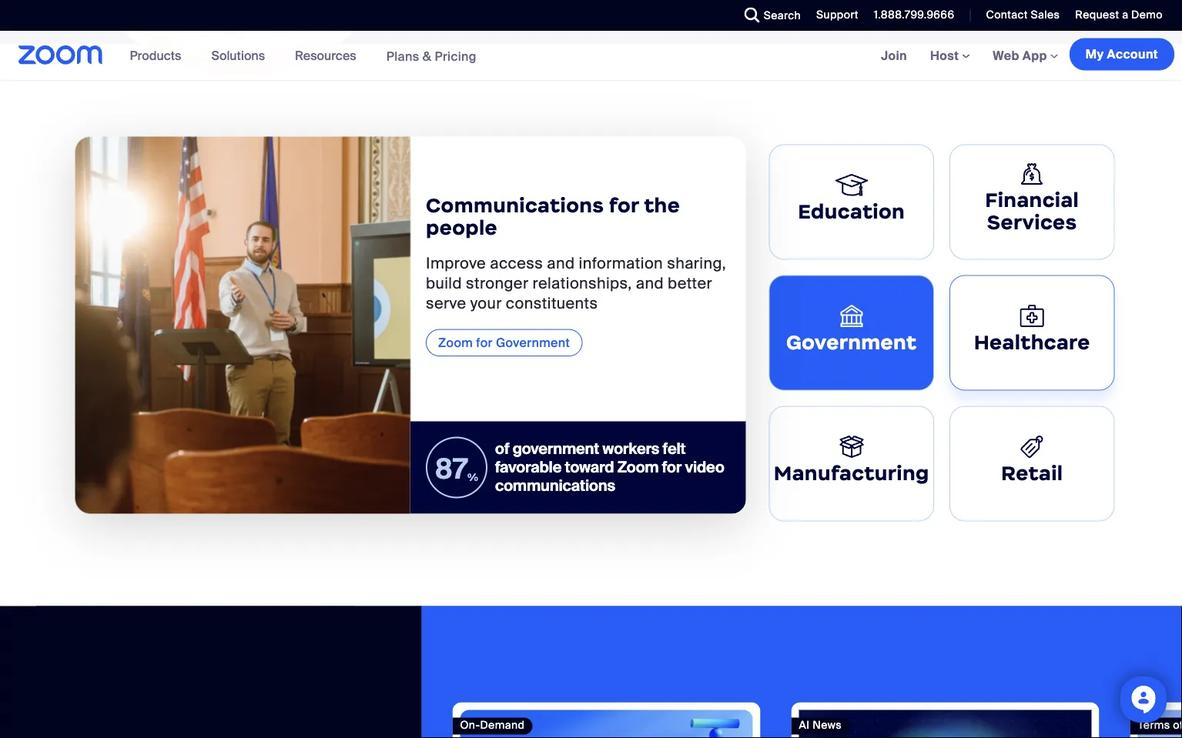 Task type: vqa. For each thing, say whether or not it's contained in the screenshot.
Save Captions
no



Task type: describe. For each thing, give the bounding box(es) containing it.
contact sales
[[986, 8, 1060, 22]]

request
[[1076, 8, 1120, 22]]

web app
[[993, 47, 1047, 64]]

search button
[[733, 0, 805, 31]]

contact sales link up web app dropdown button
[[986, 8, 1060, 22]]

government inside tab list
[[787, 330, 917, 355]]

plans & pricing
[[386, 48, 477, 64]]

news
[[813, 719, 842, 733]]

information
[[579, 254, 663, 274]]

of inside of government workers felt favorable toward zoom for video communications
[[495, 440, 509, 459]]

zoom for government image
[[75, 137, 411, 514]]

improve access and information sharing, build stronger relationships, and better serve your constituents
[[426, 254, 726, 314]]

host
[[931, 47, 962, 64]]

manufacturing
[[774, 461, 930, 486]]

on-
[[460, 719, 480, 733]]

join
[[881, 47, 907, 64]]

banner containing my account
[[0, 31, 1182, 81]]

felt
[[663, 440, 686, 459]]

financial services
[[985, 188, 1079, 235]]

catch all the innovation from zoomtopia image
[[460, 711, 753, 739]]

healthcare
[[974, 330, 1091, 355]]

communications for the people
[[426, 193, 680, 240]]

solutions button
[[211, 31, 272, 80]]

1.888.799.9666
[[874, 8, 955, 22]]

sharing,
[[667, 254, 726, 274]]

1.888.799.9666 button up join
[[863, 0, 959, 31]]

financial
[[985, 188, 1079, 213]]

the
[[644, 193, 680, 218]]

relationships,
[[533, 274, 632, 294]]

pricing
[[435, 48, 477, 64]]

favorable
[[495, 458, 562, 478]]

join link
[[870, 31, 919, 80]]

demo
[[1132, 8, 1163, 22]]

government
[[513, 440, 600, 459]]

products button
[[130, 31, 188, 80]]

product information navigation
[[118, 31, 488, 81]]

&
[[423, 48, 432, 64]]

resources button
[[295, 31, 363, 80]]

toward
[[565, 458, 614, 478]]

communications
[[426, 193, 604, 218]]

my
[[1086, 46, 1104, 62]]

improve
[[426, 254, 486, 274]]

how zoom's terms of service and practices apply to ai features image
[[1138, 711, 1182, 739]]

app
[[1023, 47, 1047, 64]]

for for government
[[476, 335, 493, 351]]

of government workers felt favorable toward zoom for video communications
[[495, 440, 725, 496]]

serve
[[426, 294, 466, 314]]

introducing zoom ai companion image
[[799, 711, 1092, 739]]

government inside group
[[496, 335, 570, 351]]

web
[[993, 47, 1020, 64]]

web app button
[[993, 47, 1058, 64]]

meetings navigation
[[870, 31, 1182, 81]]

my account link
[[1070, 38, 1175, 70]]

a
[[1122, 8, 1129, 22]]

1.888.799.9666 button up join "link"
[[874, 8, 955, 22]]



Task type: locate. For each thing, give the bounding box(es) containing it.
stronger
[[466, 274, 529, 294]]

zoom down 'serve'
[[438, 335, 473, 351]]

request a demo
[[1076, 8, 1163, 22]]

search
[[764, 8, 801, 22]]

support
[[817, 8, 859, 22]]

1 horizontal spatial and
[[636, 274, 664, 294]]

for
[[609, 193, 639, 218], [476, 335, 493, 351], [662, 458, 682, 478]]

for for the
[[609, 193, 639, 218]]

solutions
[[211, 47, 265, 64]]

communications
[[495, 477, 615, 496]]

support link
[[805, 0, 863, 31], [817, 8, 859, 22]]

2 vertical spatial for
[[662, 458, 682, 478]]

for inside of government workers felt favorable toward zoom for video communications
[[662, 458, 682, 478]]

terms
[[1138, 719, 1171, 733]]

1 horizontal spatial zoom
[[618, 458, 659, 478]]

constituents
[[506, 294, 598, 314]]

2 / 5 element
[[792, 703, 1100, 739]]

ai news
[[799, 719, 842, 733]]

and down information
[[636, 274, 664, 294]]

government group
[[75, 137, 746, 514]]

0 horizontal spatial zoom
[[438, 335, 473, 351]]

for down your
[[476, 335, 493, 351]]

zoom logo image
[[18, 45, 103, 65]]

zoom inside of government workers felt favorable toward zoom for video communications
[[618, 458, 659, 478]]

your
[[470, 294, 502, 314]]

demand
[[480, 719, 525, 733]]

1 horizontal spatial government
[[787, 330, 917, 355]]

account
[[1107, 46, 1159, 62]]

video
[[685, 458, 725, 478]]

contact sales link
[[975, 0, 1064, 31], [986, 8, 1060, 22]]

people
[[426, 215, 498, 240]]

plans
[[386, 48, 419, 64]]

government
[[787, 330, 917, 355], [496, 335, 570, 351]]

of
[[495, 440, 509, 459], [1173, 719, 1182, 733]]

contact sales link up the web app
[[975, 0, 1064, 31]]

2 horizontal spatial for
[[662, 458, 682, 478]]

and
[[547, 254, 575, 274], [636, 274, 664, 294]]

resources
[[295, 47, 356, 64]]

0 horizontal spatial for
[[476, 335, 493, 351]]

ai
[[799, 719, 810, 733]]

0 horizontal spatial and
[[547, 254, 575, 274]]

for inside zoom for government link
[[476, 335, 493, 351]]

1 vertical spatial for
[[476, 335, 493, 351]]

1 vertical spatial zoom
[[618, 458, 659, 478]]

87
[[435, 451, 468, 487]]

education
[[798, 199, 905, 224]]

3 / 5 element
[[1130, 703, 1182, 739]]

my account
[[1086, 46, 1159, 62]]

1 horizontal spatial for
[[609, 193, 639, 218]]

for left video
[[662, 458, 682, 478]]

1 horizontal spatial of
[[1173, 719, 1182, 733]]

access
[[490, 254, 543, 274]]

tab list containing financial services
[[761, 137, 1123, 530]]

zoom
[[438, 335, 473, 351], [618, 458, 659, 478]]

1.888.799.9666 button
[[863, 0, 959, 31], [874, 8, 955, 22]]

better
[[668, 274, 713, 294]]

request a demo link
[[1064, 0, 1182, 31], [1076, 8, 1163, 22]]

0 vertical spatial zoom
[[438, 335, 473, 351]]

1 vertical spatial of
[[1173, 719, 1182, 733]]

0 horizontal spatial government
[[496, 335, 570, 351]]

of right 87 %
[[495, 440, 509, 459]]

1 / 5 element
[[453, 703, 761, 739]]

%
[[468, 471, 479, 484]]

0 vertical spatial of
[[495, 440, 509, 459]]

and up relationships,
[[547, 254, 575, 274]]

services
[[987, 210, 1077, 235]]

for left the
[[609, 193, 639, 218]]

for inside the communications for the people
[[609, 193, 639, 218]]

of inside 3 / 5 element
[[1173, 719, 1182, 733]]

build
[[426, 274, 462, 294]]

0 vertical spatial for
[[609, 193, 639, 218]]

contact
[[986, 8, 1028, 22]]

workers
[[603, 440, 660, 459]]

zoom for government link
[[426, 330, 583, 357]]

tab list
[[761, 137, 1123, 530]]

banner
[[0, 31, 1182, 81]]

products
[[130, 47, 181, 64]]

terms of
[[1138, 719, 1182, 733]]

0 horizontal spatial of
[[495, 440, 509, 459]]

sales
[[1031, 8, 1060, 22]]

87 %
[[435, 451, 479, 487]]

on-demand
[[460, 719, 525, 733]]

zoom for government
[[438, 335, 570, 351]]

host button
[[931, 47, 970, 64]]

retail
[[1001, 461, 1063, 486]]

plans & pricing link
[[386, 48, 477, 64], [386, 48, 477, 64]]

of right terms
[[1173, 719, 1182, 733]]

zoom left "felt"
[[618, 458, 659, 478]]



